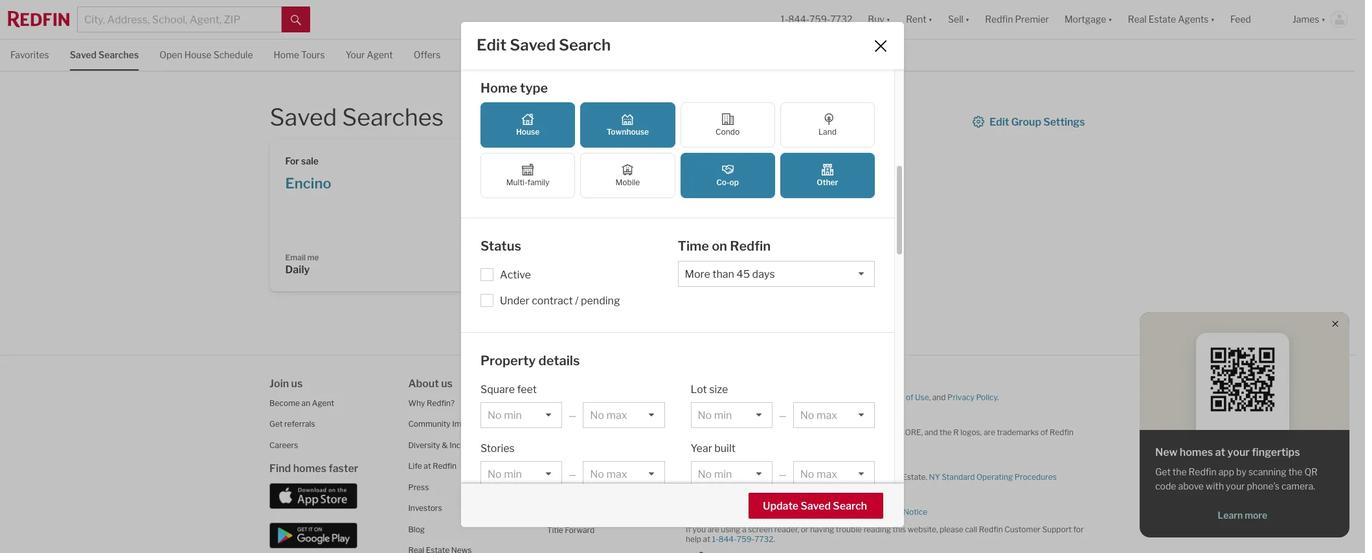 Task type: locate. For each thing, give the bounding box(es) containing it.
0 horizontal spatial home
[[274, 49, 299, 60]]

your down by
[[1226, 481, 1245, 492]]

search up trouble on the bottom
[[833, 500, 867, 512]]

community impact button
[[408, 419, 478, 429]]

or inside redfin and all redfin variants, title forward, walk score, and the r logos, are trademarks of redfin corporation, registered or pending in the uspto.
[[772, 437, 780, 447]]

of right the trademarks
[[1041, 427, 1048, 437]]

home for home tours
[[274, 49, 299, 60]]

details
[[539, 353, 580, 369]]

0 horizontal spatial are
[[708, 524, 719, 534]]

learn
[[1218, 510, 1243, 521]]

1 vertical spatial 844-
[[719, 534, 737, 544]]

about
[[408, 377, 439, 390], [726, 507, 748, 517]]

1 vertical spatial home
[[481, 80, 517, 96]]

or down the services
[[801, 524, 809, 534]]

0 vertical spatial agent
[[367, 49, 393, 60]]

redfin left premier
[[985, 14, 1013, 25]]

year built
[[691, 443, 736, 455]]

option group containing house
[[481, 103, 875, 198]]

january
[[719, 392, 747, 402]]

homes up above
[[1180, 446, 1213, 459]]

0 vertical spatial 7732
[[831, 14, 853, 25]]

0 vertical spatial pending
[[581, 295, 620, 307]]

0 vertical spatial searches
[[98, 49, 139, 60]]

dashboard
[[548, 49, 594, 60]]

0 vertical spatial at
[[1216, 446, 1226, 459]]

0 horizontal spatial real
[[732, 489, 748, 499]]

1 vertical spatial at
[[424, 461, 431, 471]]

help center button
[[547, 419, 590, 429]]

redfin right "call"
[[979, 524, 1003, 534]]

redfin up year
[[686, 427, 715, 437]]

1 vertical spatial real
[[732, 489, 748, 499]]

— for year built
[[779, 469, 787, 480]]

. right privacy
[[998, 392, 999, 402]]

home
[[274, 49, 299, 60], [481, 80, 517, 96]]

redfin inside button
[[985, 14, 1013, 25]]

0 vertical spatial house
[[184, 49, 212, 60]]

us up redfin?
[[441, 377, 453, 390]]

1 horizontal spatial 1-
[[781, 14, 788, 25]]

why redfin? button
[[408, 398, 455, 408]]

0 vertical spatial search
[[559, 35, 611, 54]]

. right screen
[[774, 534, 775, 544]]

schedule
[[214, 49, 253, 60]]

for sale
[[285, 155, 319, 166]]

0 horizontal spatial homes
[[293, 462, 326, 475]]

homes up download the redfin app on the apple app store image
[[293, 462, 326, 475]]

real
[[885, 472, 901, 482], [732, 489, 748, 499]]

1 vertical spatial ,
[[821, 507, 822, 517]]

careers button
[[270, 440, 298, 450]]

your up by
[[1228, 446, 1250, 459]]

844- for 1-844-759-7732
[[788, 14, 810, 25]]

townhouse
[[607, 127, 649, 137]]

1 horizontal spatial us
[[441, 377, 453, 390]]

new up code
[[1156, 446, 1178, 459]]

sale
[[301, 155, 319, 166]]

Condo checkbox
[[680, 103, 775, 148]]

0 vertical spatial homes
[[1180, 446, 1213, 459]]

saved searches
[[70, 49, 139, 60], [270, 103, 444, 131]]

help
[[686, 534, 702, 544]]

open house schedule
[[160, 49, 253, 60]]

1- for 1-844-759-7732
[[781, 14, 788, 25]]

1 horizontal spatial redfin
[[741, 427, 770, 437]]

edit
[[477, 35, 507, 54], [990, 116, 1009, 128]]

1 horizontal spatial search
[[833, 500, 867, 512]]

community
[[408, 419, 451, 429]]

1 horizontal spatial 844-
[[788, 14, 810, 25]]

City, Address, School, Agent, ZIP search field
[[77, 6, 282, 32]]

redfin right the trademarks
[[1050, 427, 1074, 437]]

find homes faster
[[270, 462, 358, 475]]

edit inside dialog
[[477, 35, 507, 54]]

get inside get the redfin app by scanning the qr code above with your phone's camera.
[[1156, 466, 1171, 477]]

home left type
[[481, 80, 517, 96]]

at right life
[[424, 461, 431, 471]]

or up #01521930
[[772, 437, 780, 447]]

1 vertical spatial homes
[[293, 462, 326, 475]]

redfin right on
[[730, 239, 771, 254]]

0 vertical spatial or
[[726, 410, 733, 419]]

house up multi-family option
[[516, 127, 540, 137]]

home left tours
[[274, 49, 299, 60]]

life
[[408, 461, 422, 471]]

notice
[[904, 507, 928, 517]]

app
[[1219, 466, 1235, 477]]

— up variants,
[[779, 410, 787, 421]]

0 horizontal spatial ,
[[821, 507, 822, 517]]

and right score,
[[925, 427, 938, 437]]

1 vertical spatial your
[[1226, 481, 1245, 492]]

or right 'sell'
[[726, 410, 733, 419]]

your
[[346, 49, 365, 60]]

contact us
[[547, 398, 587, 408]]

1 vertical spatial house
[[516, 127, 540, 137]]

759-
[[810, 14, 831, 25], [737, 534, 755, 544]]

0 horizontal spatial to
[[751, 472, 758, 482]]

0 vertical spatial about
[[408, 377, 439, 390]]

search inside button
[[833, 500, 867, 512]]

0 vertical spatial saved searches
[[70, 49, 139, 60]]

about us
[[408, 377, 453, 390]]

saved searches link
[[70, 40, 139, 69]]

are left using at the right
[[708, 524, 719, 534]]

0 horizontal spatial 759-
[[737, 534, 755, 544]]

you
[[821, 392, 835, 402], [693, 524, 706, 534]]

2 redfin from the left
[[741, 427, 770, 437]]

download the redfin app on the apple app store image
[[270, 483, 358, 509]]

1 vertical spatial 1-844-759-7732 link
[[712, 534, 774, 544]]

redfin up above
[[1189, 466, 1217, 477]]

0 vertical spatial of
[[906, 392, 914, 402]]

redfin right as
[[859, 472, 883, 482]]

edit left owner
[[477, 35, 507, 54]]

1-844-759-7732 .
[[712, 534, 775, 544]]

new homes at your fingertips
[[1156, 446, 1300, 459]]

under
[[500, 295, 530, 307]]

0 horizontal spatial house
[[184, 49, 212, 60]]

title
[[804, 427, 826, 437]]

redfin down my
[[741, 427, 770, 437]]

trouble
[[836, 524, 862, 534]]

redfin inside get the redfin app by scanning the qr code above with your phone's camera.
[[1189, 466, 1217, 477]]

learn more link
[[1156, 509, 1330, 522]]

list box
[[678, 261, 875, 287], [481, 403, 562, 428], [583, 403, 665, 428], [691, 403, 773, 428], [793, 403, 875, 428], [481, 461, 562, 487], [583, 461, 665, 487], [691, 461, 773, 487], [793, 461, 875, 487]]

2 horizontal spatial at
[[1216, 446, 1226, 459]]

pending
[[581, 295, 620, 307], [781, 437, 811, 447]]

redfin down the &
[[433, 461, 457, 471]]

1 vertical spatial search
[[833, 500, 867, 512]]

licenses
[[775, 489, 807, 499]]

ny standard operating procedures link
[[929, 472, 1057, 482]]

of
[[906, 392, 914, 402], [1041, 427, 1048, 437]]

0 vertical spatial in
[[812, 437, 819, 447]]

0 vertical spatial 759-
[[810, 14, 831, 25]]

search right owner
[[559, 35, 611, 54]]

0 vertical spatial 844-
[[788, 14, 810, 25]]

0 horizontal spatial search
[[559, 35, 611, 54]]

1 horizontal spatial about
[[726, 507, 748, 517]]

new left york
[[813, 472, 829, 482]]

1 horizontal spatial or
[[772, 437, 780, 447]]

0 vertical spatial your
[[1228, 446, 1250, 459]]

7732 for 1-844-759-7732
[[831, 14, 853, 25]]

edit group settings
[[990, 116, 1085, 128]]

r
[[954, 427, 959, 437]]

pending inside edit saved search dialog
[[581, 295, 620, 307]]

are right 'logos,'
[[984, 427, 995, 437]]

us
[[291, 377, 303, 390], [441, 377, 453, 390]]

2 vertical spatial at
[[703, 534, 710, 544]]

0 horizontal spatial us
[[291, 377, 303, 390]]

estate
[[750, 489, 774, 499]]

1 horizontal spatial homes
[[1180, 446, 1213, 459]]

you right if
[[693, 524, 706, 534]]

get up code
[[1156, 466, 1171, 477]]

redfin inside redfin and all redfin variants, title forward, walk score, and the r logos, are trademarks of redfin corporation, registered or pending in the uspto.
[[1050, 427, 1074, 437]]

your
[[1228, 446, 1250, 459], [1226, 481, 1245, 492]]

redfin
[[985, 14, 1013, 25], [730, 239, 771, 254], [1050, 427, 1074, 437], [433, 461, 457, 471], [1189, 466, 1217, 477], [686, 472, 710, 482], [859, 472, 883, 482], [979, 524, 1003, 534]]

policy
[[976, 392, 998, 402]]

0 vertical spatial new
[[1156, 446, 1178, 459]]

stories
[[481, 443, 515, 455]]

at up app
[[1216, 446, 1226, 459]]

lot size
[[691, 384, 728, 396]]

pending down personal
[[781, 437, 811, 447]]

join
[[270, 377, 289, 390]]

become
[[270, 398, 300, 408]]

to right agree at the bottom right
[[859, 392, 866, 402]]

at right help
[[703, 534, 710, 544]]

investors
[[408, 503, 442, 513]]

active
[[500, 269, 531, 281]]

do
[[686, 410, 696, 419]]

blog
[[408, 524, 425, 534]]

1 horizontal spatial edit
[[990, 116, 1009, 128]]

terms of use link
[[882, 392, 929, 402]]

0 vertical spatial are
[[984, 427, 995, 437]]

0 horizontal spatial searches
[[98, 49, 139, 60]]

copyright:
[[686, 375, 724, 384]]

0 horizontal spatial pending
[[581, 295, 620, 307]]

1 horizontal spatial 759-
[[810, 14, 831, 25]]

1 vertical spatial to
[[751, 472, 758, 482]]

home tours
[[274, 49, 325, 60]]

you up information
[[821, 392, 835, 402]]

1 vertical spatial you
[[693, 524, 706, 534]]

home tours link
[[274, 40, 325, 69]]

get
[[270, 419, 283, 429], [1156, 466, 1171, 477]]

edit for edit saved search
[[477, 35, 507, 54]]

1 horizontal spatial in
[[812, 437, 819, 447]]

homes
[[1180, 446, 1213, 459], [293, 462, 326, 475]]

0 horizontal spatial get
[[270, 419, 283, 429]]

0 vertical spatial get
[[270, 419, 283, 429]]

0 horizontal spatial saved searches
[[70, 49, 139, 60]]

0 vertical spatial real
[[885, 472, 901, 482]]

the left r
[[940, 427, 952, 437]]

— right the do
[[779, 469, 787, 480]]

1 horizontal spatial house
[[516, 127, 540, 137]]

1 horizontal spatial .
[[998, 392, 999, 402]]

real estate licenses link
[[732, 489, 807, 499]]

0 horizontal spatial new
[[813, 472, 829, 482]]

house right open
[[184, 49, 212, 60]]

0 horizontal spatial 1-
[[712, 534, 719, 544]]

0 vertical spatial you
[[821, 392, 835, 402]]

1 horizontal spatial ,
[[929, 392, 931, 402]]

1 redfin from the left
[[686, 427, 715, 437]]

your inside get the redfin app by scanning the qr code above with your phone's camera.
[[1226, 481, 1245, 492]]

home inside edit saved search dialog
[[481, 80, 517, 96]]

do not sell or share my personal information
[[686, 410, 845, 419]]

of left use
[[906, 392, 914, 402]]

1 horizontal spatial are
[[984, 427, 995, 437]]

0 vertical spatial edit
[[477, 35, 507, 54]]

759- for 1-844-759-7732
[[810, 14, 831, 25]]

about up 'why'
[[408, 377, 439, 390]]

community impact
[[408, 419, 478, 429]]

1 vertical spatial 1-
[[712, 534, 719, 544]]

1 horizontal spatial home
[[481, 80, 517, 96]]

edit left group
[[990, 116, 1009, 128]]

759- for 1-844-759-7732 .
[[737, 534, 755, 544]]

0 horizontal spatial .
[[774, 534, 775, 544]]

and
[[933, 392, 946, 402], [716, 427, 730, 437], [925, 427, 938, 437]]

saved
[[510, 35, 556, 54], [70, 49, 97, 60], [270, 103, 337, 131], [801, 500, 831, 512]]

1 horizontal spatial 7732
[[831, 14, 853, 25]]

open
[[160, 49, 182, 60]]

no results
[[816, 500, 866, 513]]

1 horizontal spatial real
[[885, 472, 901, 482]]

1 vertical spatial get
[[1156, 466, 1171, 477]]

us right join
[[291, 377, 303, 390]]

844- for 1-844-759-7732 .
[[719, 534, 737, 544]]

info about brokerage services , consumer protection notice
[[710, 507, 928, 517]]

are inside if you are using a screen reader, or having trouble reading this website, please call redfin customer support for help at
[[708, 524, 719, 534]]

favorites link
[[10, 40, 49, 69]]

saved inside button
[[801, 500, 831, 512]]

0 horizontal spatial of
[[906, 392, 914, 402]]

home type
[[481, 80, 548, 96]]

ny
[[929, 472, 940, 482]]

1 vertical spatial 759-
[[737, 534, 755, 544]]

— down 'contact us'
[[569, 410, 577, 421]]

0 horizontal spatial you
[[693, 524, 706, 534]]

2 us from the left
[[441, 377, 453, 390]]

0 horizontal spatial agent
[[312, 398, 334, 408]]

1 horizontal spatial saved searches
[[270, 103, 444, 131]]

redfin
[[686, 427, 715, 437], [741, 427, 770, 437]]

1 horizontal spatial get
[[1156, 466, 1171, 477]]

in right business
[[805, 472, 811, 482]]

the up above
[[1173, 466, 1187, 477]]

copyright: ©
[[686, 375, 733, 384]]

0 horizontal spatial about
[[408, 377, 439, 390]]

1 us from the left
[[291, 377, 303, 390]]

the up camera.
[[1289, 466, 1303, 477]]

0 vertical spatial to
[[859, 392, 866, 402]]

terms
[[882, 392, 904, 402]]

0 vertical spatial 1-844-759-7732 link
[[781, 14, 853, 25]]

1 vertical spatial searches
[[342, 103, 444, 131]]

1 vertical spatial of
[[1041, 427, 1048, 437]]

get referrals button
[[270, 419, 315, 429]]

pending right /
[[581, 295, 620, 307]]

©
[[725, 375, 732, 384]]

0 horizontal spatial at
[[424, 461, 431, 471]]

business
[[771, 472, 803, 482]]

1 vertical spatial 7732
[[755, 534, 774, 544]]

uspto.
[[834, 437, 862, 447]]

1 horizontal spatial of
[[1041, 427, 1048, 437]]

option group
[[481, 103, 875, 198]]

updated january 2023: by searching, you agree to the terms of use , and privacy policy .
[[686, 392, 999, 402]]

join us
[[270, 377, 303, 390]]

real down the licensed
[[732, 489, 748, 499]]

agent right an
[[312, 398, 334, 408]]

1 vertical spatial pending
[[781, 437, 811, 447]]

0 horizontal spatial 844-
[[719, 534, 737, 544]]

in down information
[[812, 437, 819, 447]]

to left the do
[[751, 472, 758, 482]]

1 horizontal spatial pending
[[781, 437, 811, 447]]

real left estate.
[[885, 472, 901, 482]]

about up using at the right
[[726, 507, 748, 517]]

1 vertical spatial saved searches
[[270, 103, 444, 131]]

— for stories
[[569, 469, 577, 480]]

get up careers button
[[270, 419, 283, 429]]

agent right your
[[367, 49, 393, 60]]

1 vertical spatial in
[[805, 472, 811, 482]]

— down help center 'button'
[[569, 469, 577, 480]]



Task type: vqa. For each thing, say whether or not it's contained in the screenshot.
MONTHLY
no



Task type: describe. For each thing, give the bounding box(es) containing it.
if you are using a screen reader, or having trouble reading this website, please call redfin customer support for help at
[[686, 524, 1084, 544]]

search for update saved search
[[833, 500, 867, 512]]

center
[[566, 419, 590, 429]]

0 horizontal spatial 1-844-759-7732 link
[[712, 534, 774, 544]]

Mobile checkbox
[[581, 153, 675, 198]]

redfin inside if you are using a screen reader, or having trouble reading this website, please call redfin customer support for help at
[[979, 524, 1003, 534]]

life at redfin
[[408, 461, 457, 471]]

having
[[810, 524, 834, 534]]

homes for find
[[293, 462, 326, 475]]

get for get the redfin app by scanning the qr code above with your phone's camera.
[[1156, 466, 1171, 477]]

1 vertical spatial about
[[726, 507, 748, 517]]

you inside if you are using a screen reader, or having trouble reading this website, please call redfin customer support for help at
[[693, 524, 706, 534]]

submit search image
[[291, 15, 301, 25]]

2023:
[[748, 392, 770, 402]]

reviews
[[461, 49, 497, 60]]

this
[[893, 524, 906, 534]]

Other checkbox
[[780, 153, 875, 198]]

updated
[[686, 392, 717, 402]]

owner
[[518, 49, 546, 60]]

built
[[715, 443, 736, 455]]

1 horizontal spatial you
[[821, 392, 835, 402]]

pending inside redfin and all redfin variants, title forward, walk score, and the r logos, are trademarks of redfin corporation, registered or pending in the uspto.
[[781, 437, 811, 447]]

learn more
[[1218, 510, 1268, 521]]

redfin inside edit saved search dialog
[[730, 239, 771, 254]]

type
[[520, 80, 548, 96]]

1 vertical spatial .
[[774, 534, 775, 544]]

trademarks
[[997, 427, 1039, 437]]

is
[[712, 472, 717, 482]]

by
[[1237, 466, 1247, 477]]

and right use
[[933, 392, 946, 402]]

&
[[442, 440, 448, 450]]

redfin left is
[[686, 472, 710, 482]]

faster
[[329, 462, 358, 475]]

homes for new
[[1180, 446, 1213, 459]]

and left all
[[716, 427, 730, 437]]

redfin?
[[427, 398, 455, 408]]

Multi-family checkbox
[[481, 153, 575, 198]]

House checkbox
[[481, 103, 575, 148]]

not
[[698, 410, 710, 419]]

diversity
[[408, 440, 440, 450]]

update saved search
[[763, 500, 867, 512]]

all
[[731, 427, 739, 437]]

title forward button
[[547, 525, 595, 535]]

standard
[[942, 472, 975, 482]]

blog button
[[408, 524, 425, 534]]

1 vertical spatial agent
[[312, 398, 334, 408]]

california dre #01521930
[[686, 454, 782, 464]]

offers link
[[414, 40, 441, 69]]

— for square feet
[[569, 410, 577, 421]]

1 vertical spatial new
[[813, 472, 829, 482]]

walk
[[870, 427, 893, 437]]

edit saved search element
[[477, 35, 857, 54]]

the left terms
[[868, 392, 880, 402]]

contact
[[547, 398, 576, 408]]

us for join us
[[291, 377, 303, 390]]

size
[[709, 384, 728, 396]]

7732 for 1-844-759-7732 .
[[755, 534, 774, 544]]

qr
[[1305, 466, 1318, 477]]

feed button
[[1223, 0, 1285, 39]]

for
[[285, 155, 299, 166]]

get for get referrals
[[270, 419, 283, 429]]

house inside open house schedule link
[[184, 49, 212, 60]]

time on redfin
[[678, 239, 771, 254]]

california
[[686, 454, 720, 464]]

redfin and all redfin variants, title forward, walk score, and the r logos, are trademarks of redfin corporation, registered or pending in the uspto.
[[686, 427, 1074, 447]]

get the redfin app by scanning the qr code above with your phone's camera.
[[1156, 466, 1318, 492]]

house inside house checkbox
[[516, 127, 540, 137]]

redfin is licensed to do business in new york as redfin real estate. ny standard operating procedures
[[686, 472, 1057, 482]]

year
[[691, 443, 712, 455]]

— for lot size
[[779, 410, 787, 421]]

procedures
[[1015, 472, 1057, 482]]

camera.
[[1282, 481, 1316, 492]]

customer
[[1005, 524, 1041, 534]]

are inside redfin and all redfin variants, title forward, walk score, and the r logos, are trademarks of redfin corporation, registered or pending in the uspto.
[[984, 427, 995, 437]]

1 horizontal spatial agent
[[367, 49, 393, 60]]

registered
[[733, 437, 770, 447]]

edit group settings button
[[972, 116, 1086, 128]]

corporation,
[[686, 437, 731, 447]]

information
[[803, 410, 845, 419]]

estate.
[[902, 472, 928, 482]]

searching,
[[783, 392, 820, 402]]

for
[[1074, 524, 1084, 534]]

Co-op checkbox
[[680, 153, 775, 198]]

download the redfin app from the google play store image
[[270, 522, 358, 548]]

feed
[[1231, 14, 1251, 25]]

equal housing opportunity image
[[686, 552, 717, 553]]

by
[[771, 392, 781, 402]]

of inside redfin and all redfin variants, title forward, walk score, and the r logos, are trademarks of redfin corporation, registered or pending in the uspto.
[[1041, 427, 1048, 437]]

daily
[[285, 264, 310, 276]]

property
[[481, 353, 536, 369]]

score,
[[895, 427, 923, 437]]

fingertips
[[1252, 446, 1300, 459]]

edit saved search dialog
[[461, 22, 904, 547]]

inclusion
[[450, 440, 482, 450]]

title forward
[[547, 525, 595, 535]]

0 horizontal spatial in
[[805, 472, 811, 482]]

at inside if you are using a screen reader, or having trouble reading this website, please call redfin customer support for help at
[[703, 534, 710, 544]]

york
[[831, 472, 848, 482]]

find
[[270, 462, 291, 475]]

do
[[760, 472, 769, 482]]

search for edit saved search
[[559, 35, 611, 54]]

0 vertical spatial .
[[998, 392, 999, 402]]

1 horizontal spatial new
[[1156, 446, 1178, 459]]

1-844-759-7732
[[781, 14, 853, 25]]

no results button
[[801, 494, 882, 520]]

use
[[915, 392, 929, 402]]

dre
[[722, 454, 738, 464]]

option group inside edit saved search dialog
[[481, 103, 875, 198]]

Land checkbox
[[780, 103, 875, 148]]

help
[[547, 419, 564, 429]]

owner dashboard link
[[518, 40, 594, 69]]

email
[[285, 252, 306, 262]]

us for about us
[[441, 377, 453, 390]]

code
[[1156, 481, 1177, 492]]

#01521930
[[740, 454, 782, 464]]

home for home type
[[481, 80, 517, 96]]

1 horizontal spatial 1-844-759-7732 link
[[781, 14, 853, 25]]

0 horizontal spatial or
[[726, 410, 733, 419]]

brokerage
[[750, 507, 788, 517]]

the left the uspto.
[[820, 437, 833, 447]]

or inside if you are using a screen reader, or having trouble reading this website, please call redfin customer support for help at
[[801, 524, 809, 534]]

1- for 1-844-759-7732 .
[[712, 534, 719, 544]]

co-op
[[717, 178, 739, 187]]

update saved search button
[[749, 493, 884, 519]]

Townhouse checkbox
[[581, 103, 675, 148]]

subsidiaries
[[547, 462, 608, 475]]

1 horizontal spatial searches
[[342, 103, 444, 131]]

favorites
[[10, 49, 49, 60]]

reader,
[[775, 524, 799, 534]]

multi-family
[[506, 178, 550, 187]]

app install qr code image
[[1207, 343, 1279, 416]]

1 horizontal spatial to
[[859, 392, 866, 402]]

in inside redfin and all redfin variants, title forward, walk score, and the r logos, are trademarks of redfin corporation, registered or pending in the uspto.
[[812, 437, 819, 447]]

life at redfin button
[[408, 461, 457, 471]]

edit for edit group settings
[[990, 116, 1009, 128]]



